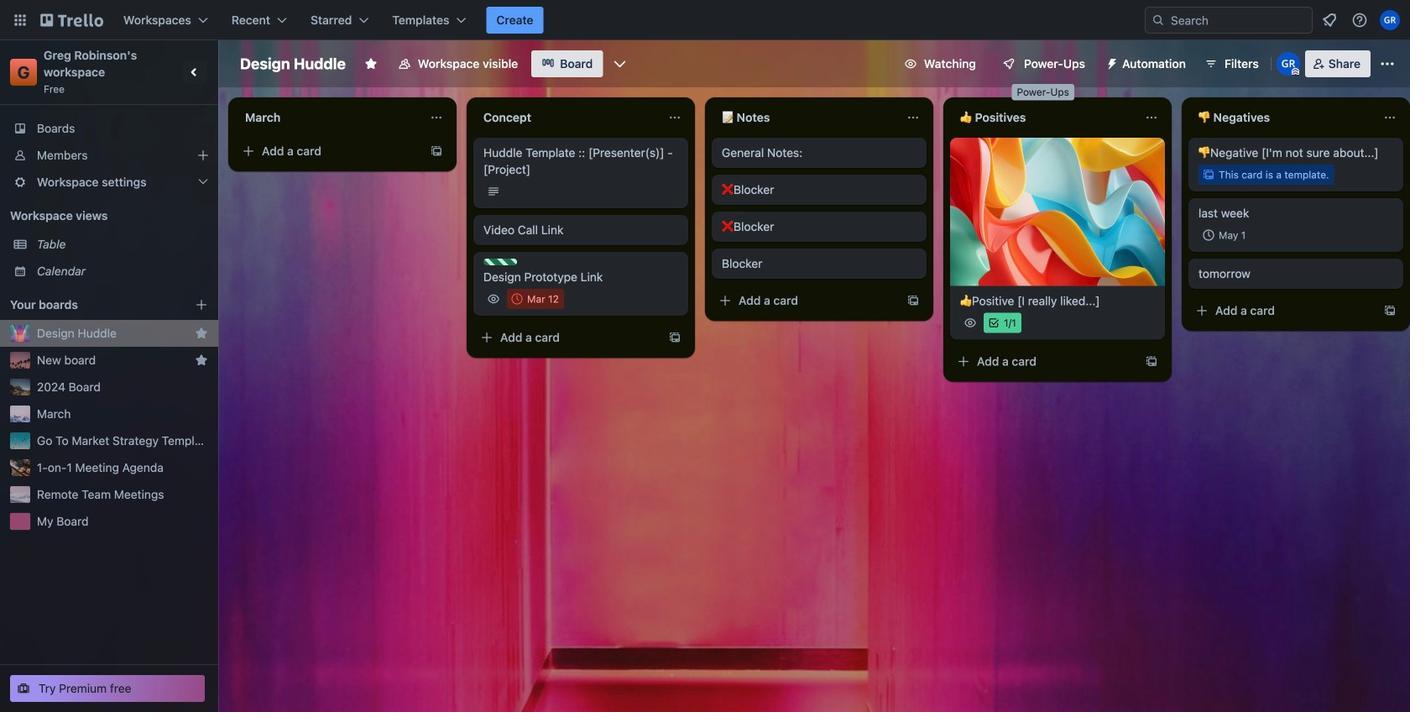Task type: describe. For each thing, give the bounding box(es) containing it.
Board name text field
[[232, 50, 354, 77]]

show menu image
[[1380, 55, 1397, 72]]

color: green, title: none image
[[484, 259, 517, 265]]

0 horizontal spatial create from template… image
[[668, 331, 682, 344]]

your boards with 8 items element
[[10, 295, 170, 315]]

workspace navigation collapse icon image
[[183, 60, 207, 84]]

customize views image
[[612, 55, 628, 72]]

1 starred icon image from the top
[[195, 327, 208, 340]]

Search field
[[1166, 8, 1313, 32]]

sm image
[[1099, 50, 1123, 74]]

search image
[[1152, 13, 1166, 27]]

1 horizontal spatial greg robinson (gregrobinson96) image
[[1381, 10, 1401, 30]]



Task type: locate. For each thing, give the bounding box(es) containing it.
create from template… image
[[907, 294, 920, 307], [1384, 304, 1397, 317], [668, 331, 682, 344]]

open information menu image
[[1352, 12, 1369, 29]]

0 horizontal spatial create from template… image
[[430, 144, 443, 158]]

1 vertical spatial create from template… image
[[1145, 355, 1159, 368]]

None text field
[[474, 104, 662, 131], [712, 104, 900, 131], [951, 104, 1139, 131], [474, 104, 662, 131], [712, 104, 900, 131], [951, 104, 1139, 131]]

1 vertical spatial starred icon image
[[195, 354, 208, 367]]

None checkbox
[[507, 289, 564, 309]]

0 vertical spatial starred icon image
[[195, 327, 208, 340]]

0 horizontal spatial greg robinson (gregrobinson96) image
[[1277, 52, 1301, 76]]

greg robinson (gregrobinson96) image right open information menu icon
[[1381, 10, 1401, 30]]

primary element
[[0, 0, 1411, 40]]

0 notifications image
[[1320, 10, 1340, 30]]

1 horizontal spatial create from template… image
[[907, 294, 920, 307]]

0 vertical spatial create from template… image
[[430, 144, 443, 158]]

add board image
[[195, 298, 208, 312]]

greg robinson (gregrobinson96) image
[[1381, 10, 1401, 30], [1277, 52, 1301, 76]]

0 vertical spatial greg robinson (gregrobinson96) image
[[1381, 10, 1401, 30]]

2 starred icon image from the top
[[195, 354, 208, 367]]

None checkbox
[[1199, 225, 1252, 245]]

create from template… image
[[430, 144, 443, 158], [1145, 355, 1159, 368]]

back to home image
[[40, 7, 103, 34]]

greg robinson (gregrobinson96) image down search field
[[1277, 52, 1301, 76]]

None text field
[[235, 104, 423, 131], [1189, 104, 1377, 131], [235, 104, 423, 131], [1189, 104, 1377, 131]]

2 horizontal spatial create from template… image
[[1384, 304, 1397, 317]]

1 horizontal spatial create from template… image
[[1145, 355, 1159, 368]]

this member is an admin of this board. image
[[1292, 68, 1300, 76]]

starred icon image
[[195, 327, 208, 340], [195, 354, 208, 367]]

1 vertical spatial greg robinson (gregrobinson96) image
[[1277, 52, 1301, 76]]

star or unstar board image
[[364, 57, 378, 71]]

tooltip
[[1012, 84, 1075, 100]]



Task type: vqa. For each thing, say whether or not it's contained in the screenshot.
Sales CRM
no



